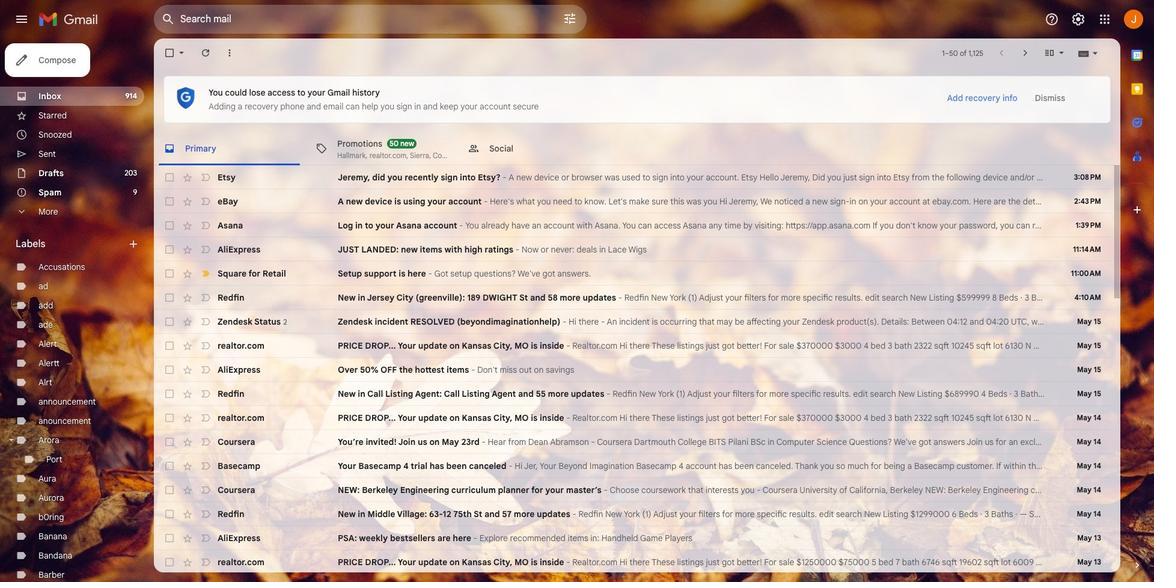 Task type: describe. For each thing, give the bounding box(es) containing it.
14 row from the top
[[154, 478, 1112, 502]]

7 row from the top
[[154, 310, 1112, 334]]

advanced search options image
[[558, 7, 582, 31]]

1 row from the top
[[154, 165, 1112, 189]]

11 row from the top
[[154, 406, 1112, 430]]

toggle split pane mode image
[[1044, 47, 1056, 59]]

main menu image
[[14, 12, 29, 26]]

8 row from the top
[[154, 334, 1112, 358]]

search mail image
[[158, 8, 179, 30]]

3 row from the top
[[154, 214, 1112, 238]]

select input tool image
[[1092, 48, 1099, 58]]

inbox tip region
[[164, 76, 1112, 123]]

settings image
[[1072, 12, 1086, 26]]

13 row from the top
[[154, 454, 1112, 478]]

12 row from the top
[[154, 430, 1112, 454]]

16 row from the top
[[154, 526, 1112, 550]]

10 row from the top
[[154, 382, 1112, 406]]

promotions, 50 new messages, tab
[[306, 132, 458, 165]]

social tab
[[458, 132, 610, 165]]

6 row from the top
[[154, 286, 1112, 310]]



Task type: vqa. For each thing, say whether or not it's contained in the screenshot.
seventh Row from the bottom of the page
yes



Task type: locate. For each thing, give the bounding box(es) containing it.
row
[[154, 165, 1112, 189], [154, 189, 1112, 214], [154, 214, 1112, 238], [154, 238, 1112, 262], [154, 262, 1112, 286], [154, 286, 1112, 310], [154, 310, 1112, 334], [154, 334, 1112, 358], [154, 358, 1112, 382], [154, 382, 1112, 406], [154, 406, 1112, 430], [154, 430, 1112, 454], [154, 454, 1112, 478], [154, 478, 1112, 502], [154, 502, 1112, 526], [154, 526, 1112, 550], [154, 550, 1112, 574]]

tab list
[[1121, 38, 1155, 539], [154, 132, 1121, 165]]

older image
[[1020, 47, 1032, 59]]

5 row from the top
[[154, 262, 1112, 286]]

None checkbox
[[164, 47, 176, 59], [164, 171, 176, 183], [164, 195, 176, 208], [164, 292, 176, 304], [164, 364, 176, 376], [164, 388, 176, 400], [164, 436, 176, 448], [164, 460, 176, 472], [164, 484, 176, 496], [164, 47, 176, 59], [164, 171, 176, 183], [164, 195, 176, 208], [164, 292, 176, 304], [164, 364, 176, 376], [164, 388, 176, 400], [164, 436, 176, 448], [164, 460, 176, 472], [164, 484, 176, 496]]

gmail image
[[38, 7, 104, 31]]

9 row from the top
[[154, 358, 1112, 382]]

None checkbox
[[164, 220, 176, 232], [164, 244, 176, 256], [164, 268, 176, 280], [164, 316, 176, 328], [164, 340, 176, 352], [164, 412, 176, 424], [164, 508, 176, 520], [164, 532, 176, 544], [164, 556, 176, 568], [164, 220, 176, 232], [164, 244, 176, 256], [164, 268, 176, 280], [164, 316, 176, 328], [164, 340, 176, 352], [164, 412, 176, 424], [164, 508, 176, 520], [164, 532, 176, 544], [164, 556, 176, 568]]

15 row from the top
[[154, 502, 1112, 526]]

None search field
[[154, 5, 587, 34]]

4 row from the top
[[154, 238, 1112, 262]]

Search mail text field
[[180, 13, 529, 25]]

main content
[[154, 38, 1121, 582]]

navigation
[[0, 38, 154, 582]]

primary tab
[[154, 132, 305, 165]]

2 row from the top
[[154, 189, 1112, 214]]

17 row from the top
[[154, 550, 1112, 574]]

support image
[[1045, 12, 1060, 26]]

refresh image
[[200, 47, 212, 59]]

heading
[[16, 238, 128, 250]]

more email options image
[[224, 47, 236, 59]]



